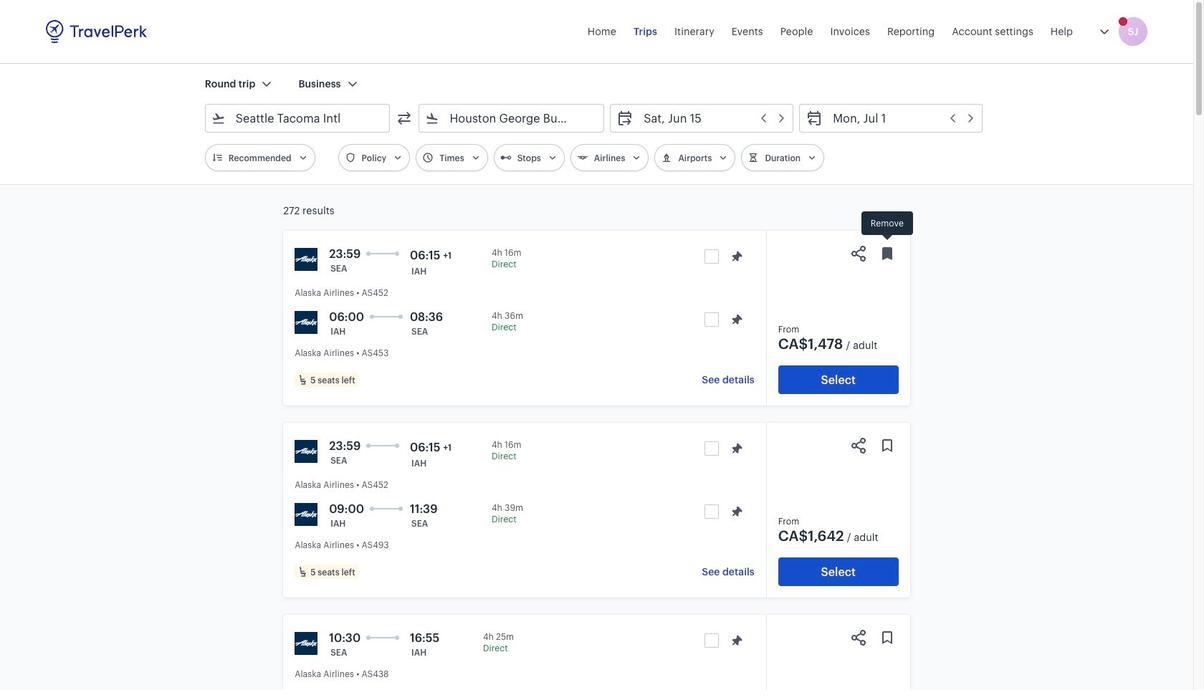 Task type: vqa. For each thing, say whether or not it's contained in the screenshot.
Alaska Airlines image at the left bottom
yes



Task type: locate. For each thing, give the bounding box(es) containing it.
alaska airlines image
[[295, 311, 318, 334], [295, 633, 318, 656]]

1 vertical spatial alaska airlines image
[[295, 633, 318, 656]]

2 alaska airlines image from the top
[[295, 633, 318, 656]]

0 vertical spatial alaska airlines image
[[295, 311, 318, 334]]

Depart field
[[634, 107, 788, 130]]

2 vertical spatial alaska airlines image
[[295, 503, 318, 526]]

0 vertical spatial alaska airlines image
[[295, 248, 318, 271]]

1 alaska airlines image from the top
[[295, 248, 318, 271]]

To search field
[[440, 107, 585, 130]]

2 alaska airlines image from the top
[[295, 440, 318, 463]]

1 vertical spatial alaska airlines image
[[295, 440, 318, 463]]

tooltip
[[862, 212, 913, 242]]

alaska airlines image
[[295, 248, 318, 271], [295, 440, 318, 463], [295, 503, 318, 526]]



Task type: describe. For each thing, give the bounding box(es) containing it.
3 alaska airlines image from the top
[[295, 503, 318, 526]]

1 alaska airlines image from the top
[[295, 311, 318, 334]]

Return field
[[823, 107, 977, 130]]

From search field
[[226, 107, 371, 130]]



